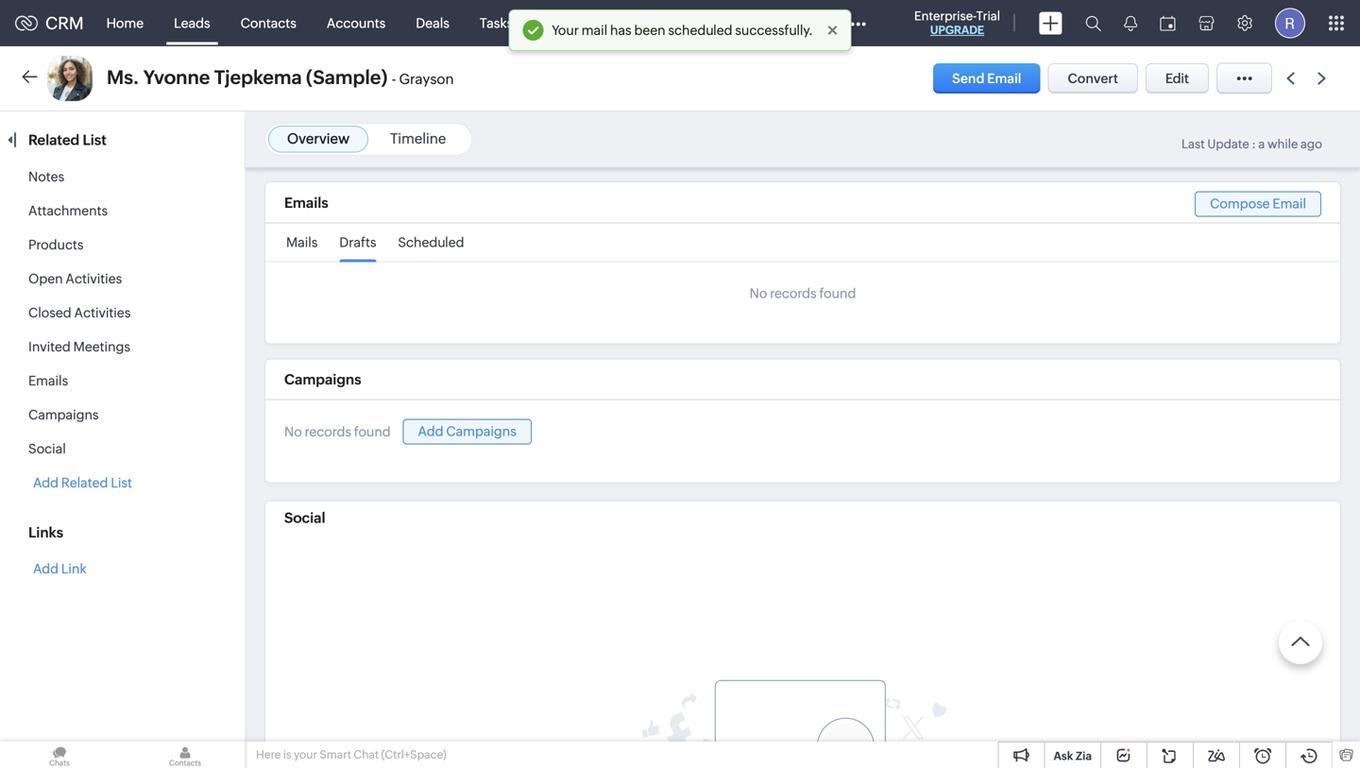 Task type: locate. For each thing, give the bounding box(es) containing it.
next record image
[[1318, 72, 1330, 85]]

0 vertical spatial no
[[750, 286, 767, 301]]

drafts
[[339, 235, 376, 250]]

search element
[[1074, 0, 1113, 46]]

1 vertical spatial records
[[305, 424, 351, 439]]

emails down invited
[[28, 373, 68, 388]]

emails
[[284, 194, 329, 211], [28, 373, 68, 388]]

invited
[[28, 339, 71, 354]]

0 horizontal spatial meetings
[[73, 339, 130, 354]]

add campaigns link
[[403, 419, 532, 445]]

add for add related list
[[33, 475, 59, 490]]

scheduled
[[668, 23, 733, 38]]

1 vertical spatial add
[[33, 475, 59, 490]]

open
[[28, 271, 63, 286]]

projects link
[[758, 0, 838, 46]]

meetings link
[[528, 0, 616, 46]]

crm
[[45, 13, 84, 33]]

1 vertical spatial list
[[111, 475, 132, 490]]

1 vertical spatial emails
[[28, 373, 68, 388]]

no
[[750, 286, 767, 301], [284, 424, 302, 439]]

1 horizontal spatial records
[[770, 286, 817, 301]]

0 vertical spatial found
[[820, 286, 856, 301]]

records
[[770, 286, 817, 301], [305, 424, 351, 439]]

1 vertical spatial meetings
[[73, 339, 130, 354]]

1 vertical spatial no records found
[[284, 424, 391, 439]]

calls link
[[616, 0, 676, 46]]

convert
[[1068, 71, 1118, 86]]

1 horizontal spatial social
[[284, 509, 325, 526]]

timeline link
[[390, 130, 446, 147]]

0 vertical spatial records
[[770, 286, 817, 301]]

0 horizontal spatial social
[[28, 441, 66, 456]]

last update : a while ago
[[1182, 137, 1323, 151]]

email right the send
[[987, 71, 1022, 86]]

meetings down closed activities link
[[73, 339, 130, 354]]

list
[[83, 132, 107, 148], [111, 475, 132, 490]]

ms.
[[107, 67, 139, 88]]

1 horizontal spatial no
[[750, 286, 767, 301]]

0 horizontal spatial no
[[284, 424, 302, 439]]

activities up 'closed activities'
[[66, 271, 122, 286]]

add link
[[33, 561, 87, 576]]

profile image
[[1275, 8, 1306, 38]]

meetings
[[543, 16, 601, 31], [73, 339, 130, 354]]

no records found
[[750, 286, 856, 301], [284, 424, 391, 439]]

email
[[987, 71, 1022, 86], [1273, 196, 1307, 211]]

1 horizontal spatial email
[[1273, 196, 1307, 211]]

email right compose
[[1273, 196, 1307, 211]]

:
[[1252, 137, 1256, 151]]

found
[[820, 286, 856, 301], [354, 424, 391, 439]]

0 horizontal spatial found
[[354, 424, 391, 439]]

1 vertical spatial activities
[[74, 305, 131, 320]]

send
[[952, 71, 985, 86]]

calls
[[631, 16, 661, 31]]

1 horizontal spatial found
[[820, 286, 856, 301]]

ask
[[1054, 750, 1073, 762]]

add campaigns
[[418, 424, 517, 439]]

activities for closed activities
[[74, 305, 131, 320]]

chat
[[354, 748, 379, 761]]

0 vertical spatial activities
[[66, 271, 122, 286]]

campaigns
[[284, 371, 361, 388], [28, 407, 99, 422], [446, 424, 517, 439]]

products
[[28, 237, 84, 252]]

social
[[28, 441, 66, 456], [284, 509, 325, 526]]

0 vertical spatial campaigns
[[284, 371, 361, 388]]

0 horizontal spatial emails
[[28, 373, 68, 388]]

0 vertical spatial emails
[[284, 194, 329, 211]]

0 vertical spatial add
[[418, 424, 444, 439]]

1 vertical spatial social
[[284, 509, 325, 526]]

0 vertical spatial list
[[83, 132, 107, 148]]

activities
[[66, 271, 122, 286], [74, 305, 131, 320]]

notes
[[28, 169, 64, 184]]

1 horizontal spatial campaigns
[[284, 371, 361, 388]]

send email
[[952, 71, 1022, 86]]

related
[[28, 132, 80, 148], [61, 475, 108, 490]]

create menu image
[[1039, 12, 1063, 34]]

1 horizontal spatial meetings
[[543, 16, 601, 31]]

meetings inside meetings link
[[543, 16, 601, 31]]

ask zia
[[1054, 750, 1092, 762]]

2 vertical spatial add
[[33, 561, 59, 576]]

activities up invited meetings on the top left
[[74, 305, 131, 320]]

0 horizontal spatial email
[[987, 71, 1022, 86]]

email inside 'button'
[[987, 71, 1022, 86]]

0 vertical spatial no records found
[[750, 286, 856, 301]]

meetings left has
[[543, 16, 601, 31]]

related up notes link
[[28, 132, 80, 148]]

compose email
[[1210, 196, 1307, 211]]

zia
[[1076, 750, 1092, 762]]

emails up the mails
[[284, 194, 329, 211]]

smart
[[320, 748, 351, 761]]

closed activities
[[28, 305, 131, 320]]

Other Modules field
[[838, 8, 879, 38]]

send email button
[[934, 63, 1041, 94]]

1 vertical spatial email
[[1273, 196, 1307, 211]]

add for add link
[[33, 561, 59, 576]]

signals image
[[1124, 15, 1137, 31]]

email for compose email
[[1273, 196, 1307, 211]]

2 horizontal spatial campaigns
[[446, 424, 517, 439]]

0 vertical spatial email
[[987, 71, 1022, 86]]

related list
[[28, 132, 110, 148]]

campaigns link
[[28, 407, 99, 422]]

add
[[418, 424, 444, 439], [33, 475, 59, 490], [33, 561, 59, 576]]

leads
[[174, 16, 210, 31]]

add for add campaigns
[[418, 424, 444, 439]]

your
[[552, 23, 579, 38]]

your mail has been scheduled successfully.
[[552, 23, 813, 38]]

1 horizontal spatial no records found
[[750, 286, 856, 301]]

0 vertical spatial meetings
[[543, 16, 601, 31]]

related down social link
[[61, 475, 108, 490]]

1 vertical spatial campaigns
[[28, 407, 99, 422]]

link
[[61, 561, 87, 576]]



Task type: describe. For each thing, give the bounding box(es) containing it.
mails
[[286, 235, 318, 250]]

grayson
[[399, 71, 454, 87]]

-
[[392, 71, 396, 87]]

open activities
[[28, 271, 122, 286]]

invited meetings
[[28, 339, 130, 354]]

successfully.
[[735, 23, 813, 38]]

projects
[[773, 16, 823, 31]]

enterprise-
[[914, 9, 976, 23]]

your
[[294, 748, 317, 761]]

1 vertical spatial found
[[354, 424, 391, 439]]

while
[[1268, 137, 1298, 151]]

accounts
[[327, 16, 386, 31]]

edit
[[1166, 71, 1189, 86]]

home link
[[91, 0, 159, 46]]

convert button
[[1048, 63, 1138, 94]]

create menu element
[[1028, 0, 1074, 46]]

here
[[256, 748, 281, 761]]

logo image
[[15, 16, 38, 31]]

ms. yvonne tjepkema (sample) - grayson
[[107, 67, 454, 88]]

attachments
[[28, 203, 108, 218]]

1 vertical spatial no
[[284, 424, 302, 439]]

contacts
[[241, 16, 296, 31]]

calendar image
[[1160, 16, 1176, 31]]

search image
[[1085, 15, 1102, 31]]

notes link
[[28, 169, 64, 184]]

0 vertical spatial social
[[28, 441, 66, 456]]

mail
[[582, 23, 608, 38]]

deals link
[[401, 0, 465, 46]]

0 horizontal spatial campaigns
[[28, 407, 99, 422]]

tjepkema
[[214, 67, 302, 88]]

ago
[[1301, 137, 1323, 151]]

1 vertical spatial related
[[61, 475, 108, 490]]

is
[[283, 748, 292, 761]]

accounts link
[[312, 0, 401, 46]]

tasks link
[[465, 0, 528, 46]]

compose
[[1210, 196, 1270, 211]]

closed activities link
[[28, 305, 131, 320]]

crm link
[[15, 13, 84, 33]]

(ctrl+space)
[[381, 748, 447, 761]]

home
[[106, 16, 144, 31]]

timeline
[[390, 130, 446, 147]]

previous record image
[[1287, 72, 1295, 85]]

1 horizontal spatial emails
[[284, 194, 329, 211]]

leads link
[[159, 0, 225, 46]]

products link
[[28, 237, 84, 252]]

chats image
[[0, 742, 119, 768]]

profile element
[[1264, 0, 1317, 46]]

activities for open activities
[[66, 271, 122, 286]]

upgrade
[[930, 24, 984, 36]]

contacts link
[[225, 0, 312, 46]]

services link
[[676, 0, 758, 46]]

overview
[[287, 130, 350, 147]]

add related list
[[33, 475, 132, 490]]

(sample)
[[306, 67, 388, 88]]

last
[[1182, 137, 1205, 151]]

0 horizontal spatial records
[[305, 424, 351, 439]]

0 horizontal spatial list
[[83, 132, 107, 148]]

social link
[[28, 441, 66, 456]]

attachments link
[[28, 203, 108, 218]]

invited meetings link
[[28, 339, 130, 354]]

emails link
[[28, 373, 68, 388]]

services
[[691, 16, 743, 31]]

open activities link
[[28, 271, 122, 286]]

has
[[610, 23, 632, 38]]

update
[[1208, 137, 1250, 151]]

been
[[634, 23, 666, 38]]

overview link
[[287, 130, 350, 147]]

contacts image
[[126, 742, 245, 768]]

1 horizontal spatial list
[[111, 475, 132, 490]]

closed
[[28, 305, 71, 320]]

2 vertical spatial campaigns
[[446, 424, 517, 439]]

0 horizontal spatial no records found
[[284, 424, 391, 439]]

edit button
[[1146, 63, 1209, 94]]

tasks
[[480, 16, 513, 31]]

enterprise-trial upgrade
[[914, 9, 1000, 36]]

yvonne
[[143, 67, 210, 88]]

deals
[[416, 16, 450, 31]]

here is your smart chat (ctrl+space)
[[256, 748, 447, 761]]

trial
[[976, 9, 1000, 23]]

links
[[28, 524, 63, 541]]

a
[[1259, 137, 1265, 151]]

signals element
[[1113, 0, 1149, 46]]

scheduled
[[398, 235, 464, 250]]

0 vertical spatial related
[[28, 132, 80, 148]]

email for send email
[[987, 71, 1022, 86]]



Task type: vqa. For each thing, say whether or not it's contained in the screenshot.
is
yes



